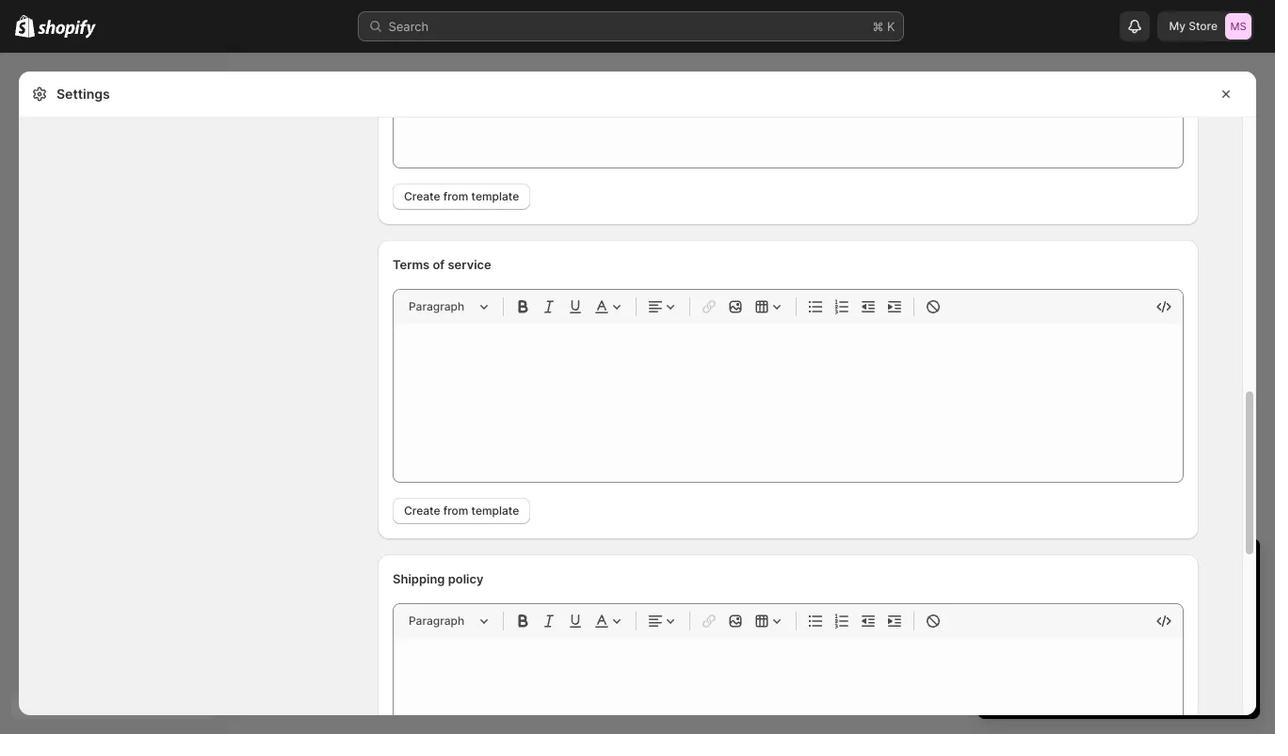 Task type: locate. For each thing, give the bounding box(es) containing it.
terms of service
[[393, 257, 491, 272]]

0 vertical spatial store
[[1063, 627, 1093, 642]]

1 from from the top
[[443, 189, 468, 203]]

1 horizontal spatial to
[[1133, 627, 1144, 642]]

create from template button up the service
[[393, 184, 530, 210]]

your up features
[[1210, 627, 1236, 642]]

0 vertical spatial your
[[1116, 556, 1156, 578]]

bonus
[[1133, 646, 1169, 661]]

create up shipping
[[404, 504, 440, 518]]

3
[[996, 556, 1008, 578], [1038, 608, 1045, 623]]

1 create from template from the top
[[404, 189, 519, 203]]

to down $1/month
[[1133, 627, 1144, 642]]

to customize your online store and add bonus features
[[1011, 627, 1236, 661]]

settings dialog
[[19, 0, 1256, 735]]

0 vertical spatial to
[[1039, 590, 1051, 605]]

1 vertical spatial create from template button
[[393, 498, 530, 525]]

store
[[1189, 19, 1218, 33]]

credit
[[1096, 627, 1129, 642]]

1 vertical spatial paragraph button
[[401, 610, 495, 633]]

paragraph down "shipping policy"
[[409, 614, 465, 628]]

template
[[471, 189, 519, 203], [471, 504, 519, 518]]

1 vertical spatial your
[[1210, 627, 1236, 642]]

of
[[433, 257, 445, 272]]

0 vertical spatial create from template button
[[393, 184, 530, 210]]

paragraph button
[[401, 296, 495, 318], [401, 610, 495, 633]]

store inside the to customize your online store and add bonus features
[[1049, 646, 1079, 661]]

create for second create from template button from the top of the settings dialog
[[404, 504, 440, 518]]

and up $1/month
[[1121, 590, 1142, 605]]

template up the service
[[471, 189, 519, 203]]

2 create from the top
[[404, 504, 440, 518]]

1 horizontal spatial and
[[1121, 590, 1142, 605]]

template for second create from template button from the top of the settings dialog
[[471, 504, 519, 518]]

shipping policy
[[393, 572, 484, 587]]

1 template from the top
[[471, 189, 519, 203]]

your
[[1116, 556, 1156, 578], [1210, 627, 1236, 642]]

policy
[[448, 572, 484, 587]]

months
[[1049, 608, 1092, 623]]

create from template up policy at the left bottom
[[404, 504, 519, 518]]

3 left days
[[996, 556, 1008, 578]]

0 vertical spatial create
[[404, 189, 440, 203]]

0 horizontal spatial 3
[[996, 556, 1008, 578]]

1 vertical spatial 3
[[1038, 608, 1045, 623]]

create from template button up policy at the left bottom
[[393, 498, 530, 525]]

a
[[1054, 590, 1061, 605]]

2 paragraph button from the top
[[401, 610, 495, 633]]

to left a
[[1039, 590, 1051, 605]]

app
[[1038, 627, 1060, 642]]

0 horizontal spatial your
[[1116, 556, 1156, 578]]

customize
[[1148, 627, 1207, 642]]

1 vertical spatial and
[[1082, 646, 1104, 661]]

and inside the to customize your online store and add bonus features
[[1082, 646, 1104, 661]]

create up the terms
[[404, 189, 440, 203]]

$1/month
[[1115, 608, 1170, 623]]

3 days left in your trial element
[[978, 588, 1260, 719]]

0 vertical spatial paragraph
[[409, 299, 465, 314]]

online
[[1011, 646, 1046, 661]]

0 vertical spatial template
[[471, 189, 519, 203]]

create from template for second create from template button from the bottom
[[404, 189, 519, 203]]

1 horizontal spatial 3
[[1038, 608, 1045, 623]]

1 vertical spatial paragraph
[[409, 614, 465, 628]]

1 paragraph from the top
[[409, 299, 465, 314]]

⌘
[[872, 19, 884, 34]]

features
[[1172, 646, 1220, 661]]

paragraph down of at left top
[[409, 299, 465, 314]]

0 horizontal spatial and
[[1082, 646, 1104, 661]]

2 template from the top
[[471, 504, 519, 518]]

create from template up the service
[[404, 189, 519, 203]]

1 vertical spatial to
[[1133, 627, 1144, 642]]

create from template button
[[393, 184, 530, 210], [393, 498, 530, 525]]

1 vertical spatial create from template
[[404, 504, 519, 518]]

0 vertical spatial paragraph button
[[401, 296, 495, 318]]

1 create from template button from the top
[[393, 184, 530, 210]]

1 horizontal spatial your
[[1210, 627, 1236, 642]]

3 right the first
[[1038, 608, 1045, 623]]

and for plan
[[1121, 590, 1142, 605]]

1 vertical spatial template
[[471, 504, 519, 518]]

paid
[[1064, 590, 1089, 605]]

create from template for second create from template button from the top of the settings dialog
[[404, 504, 519, 518]]

1 vertical spatial create
[[404, 504, 440, 518]]

and left add
[[1082, 646, 1104, 661]]

0 vertical spatial from
[[443, 189, 468, 203]]

paragraph button down "shipping policy"
[[401, 610, 495, 633]]

2 from from the top
[[443, 504, 468, 518]]

from
[[443, 189, 468, 203], [443, 504, 468, 518]]

terms
[[393, 257, 430, 272]]

2 create from template from the top
[[404, 504, 519, 518]]

template up policy at the left bottom
[[471, 504, 519, 518]]

get:
[[1146, 590, 1168, 605]]

2 paragraph from the top
[[409, 614, 465, 628]]

to
[[1039, 590, 1051, 605], [1133, 627, 1144, 642]]

your right in on the bottom right of page
[[1116, 556, 1156, 578]]

create from template
[[404, 189, 519, 203], [404, 504, 519, 518]]

from up policy at the left bottom
[[443, 504, 468, 518]]

store down $50 app store credit at bottom
[[1049, 646, 1079, 661]]

1 vertical spatial store
[[1049, 646, 1079, 661]]

0 vertical spatial and
[[1121, 590, 1142, 605]]

and for store
[[1082, 646, 1104, 661]]

my
[[1169, 19, 1186, 33]]

your inside dropdown button
[[1116, 556, 1156, 578]]

0 vertical spatial create from template
[[404, 189, 519, 203]]

store
[[1063, 627, 1093, 642], [1049, 646, 1079, 661]]

0 horizontal spatial to
[[1039, 590, 1051, 605]]

store down months
[[1063, 627, 1093, 642]]

shopify image
[[15, 15, 35, 38], [38, 20, 96, 38]]

left
[[1061, 556, 1090, 578]]

1 vertical spatial from
[[443, 504, 468, 518]]

1 create from the top
[[404, 189, 440, 203]]

dialog
[[1264, 72, 1275, 716]]

from up the service
[[443, 189, 468, 203]]

paragraph
[[409, 299, 465, 314], [409, 614, 465, 628]]

create
[[404, 189, 440, 203], [404, 504, 440, 518]]

0 vertical spatial 3
[[996, 556, 1008, 578]]

and
[[1121, 590, 1142, 605], [1082, 646, 1104, 661]]

$50
[[1011, 627, 1034, 642]]

paragraph button down terms of service
[[401, 296, 495, 318]]



Task type: vqa. For each thing, say whether or not it's contained in the screenshot.
the top from
yes



Task type: describe. For each thing, give the bounding box(es) containing it.
in
[[1096, 556, 1111, 578]]

1 horizontal spatial shopify image
[[38, 20, 96, 38]]

create for second create from template button from the bottom
[[404, 189, 440, 203]]

my store image
[[1225, 13, 1252, 40]]

1 paragraph button from the top
[[401, 296, 495, 318]]

2 create from template button from the top
[[393, 498, 530, 525]]

my store
[[1169, 19, 1218, 33]]

settings
[[57, 86, 110, 102]]

your inside the to customize your online store and add bonus features
[[1210, 627, 1236, 642]]

3 days left in your trial
[[996, 556, 1194, 578]]

to inside the to customize your online store and add bonus features
[[1133, 627, 1144, 642]]

first
[[1011, 608, 1034, 623]]

template for second create from template button from the bottom
[[471, 189, 519, 203]]

k
[[887, 19, 895, 34]]

switch
[[996, 590, 1035, 605]]

days
[[1014, 556, 1056, 578]]

plan
[[1093, 590, 1117, 605]]

service
[[448, 257, 491, 272]]

0 horizontal spatial shopify image
[[15, 15, 35, 38]]

$50 app store credit link
[[1011, 627, 1129, 642]]

3 inside dropdown button
[[996, 556, 1008, 578]]

$50 app store credit
[[1011, 627, 1129, 642]]

for
[[1096, 608, 1112, 623]]

add
[[1108, 646, 1130, 661]]

3 days left in your trial button
[[978, 539, 1260, 578]]

first 3 months for $1/month
[[1011, 608, 1170, 623]]

shipping
[[393, 572, 445, 587]]

⌘ k
[[872, 19, 895, 34]]

switch to a paid plan and get:
[[996, 590, 1168, 605]]

from for second create from template button from the top of the settings dialog
[[443, 504, 468, 518]]

search
[[388, 19, 429, 34]]

from for second create from template button from the bottom
[[443, 189, 468, 203]]

trial
[[1161, 556, 1194, 578]]



